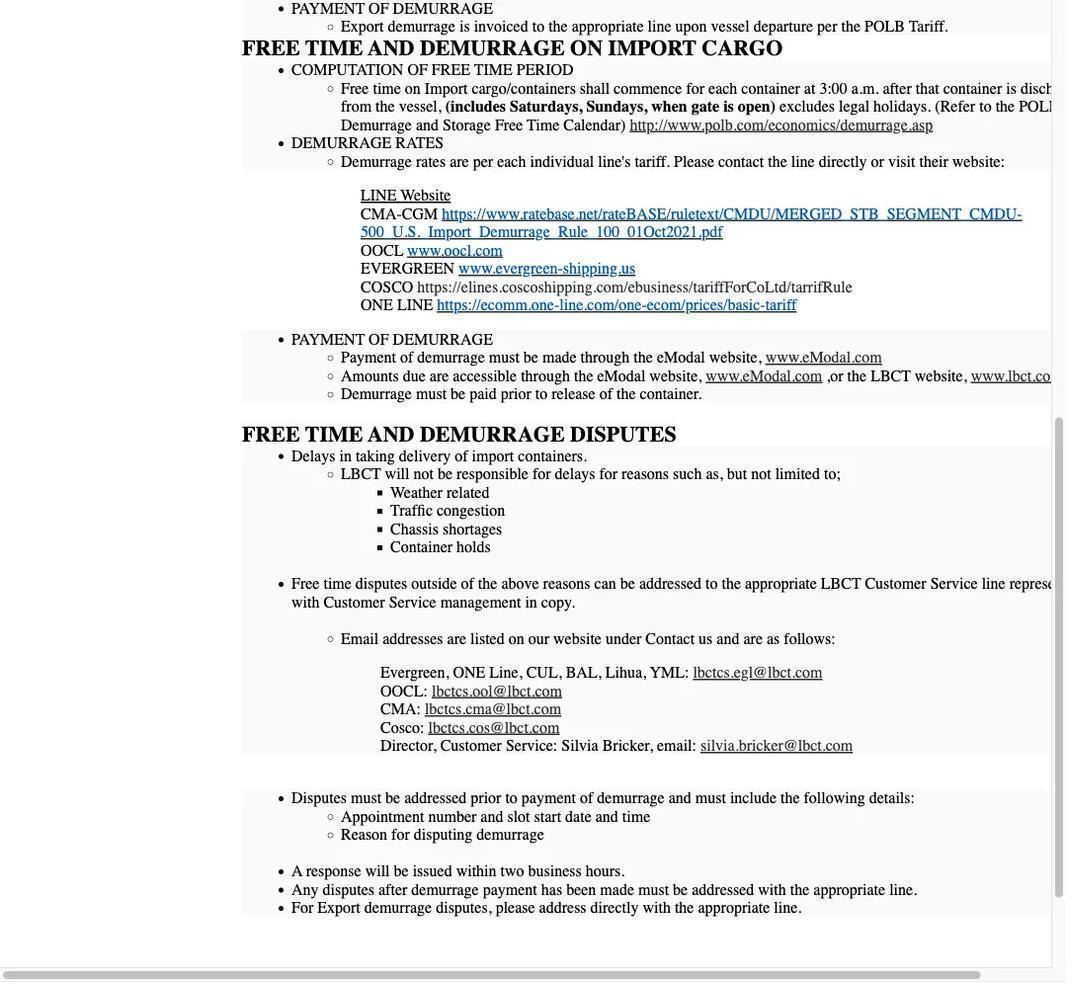 Task type: locate. For each thing, give the bounding box(es) containing it.
time up demurrage rates
[[373, 80, 401, 98]]

1 horizontal spatial time
[[373, 80, 401, 98]]

be left paid
[[451, 385, 466, 404]]

disputes right any
[[323, 881, 375, 899]]

lbct inside payment of demurrage payment of demurrage must be made through the emodal website, www.emodal.com amounts due are accessible through the emodal website, www.emodal.com ,or the lbct website, www.lbct.com demurrage must be paid prior to release of the container.
[[871, 367, 911, 385]]

time right date
[[623, 808, 651, 826]]

bal,
[[566, 664, 602, 683]]

time inside free time disputes outside of the above reasons can be addressed to the appropriate lbct customer service line represent
[[324, 575, 352, 594]]

0 vertical spatial one
[[361, 297, 393, 315]]

0 vertical spatial prior
[[501, 385, 532, 404]]

1 horizontal spatial on
[[509, 630, 525, 648]]

appropriate left "line."
[[814, 881, 886, 899]]

and
[[368, 36, 415, 61], [368, 422, 415, 447]]

www.emodal.com link
[[766, 349, 882, 367], [706, 367, 823, 385]]

to right the invoiced
[[533, 18, 545, 36]]

1 vertical spatial prior
[[471, 790, 502, 808]]

1 horizontal spatial of
[[408, 61, 428, 80]]

www.emodal.com link for payment of demurrage must be made through the emodal website,
[[766, 349, 882, 367]]

0 vertical spatial disputes
[[356, 575, 408, 594]]

2 vertical spatial lbct
[[821, 575, 862, 594]]

website
[[401, 187, 451, 205]]

demurrage down payment
[[341, 385, 412, 404]]

prior inside payment of demurrage payment of demurrage must be made through the emodal website, www.emodal.com amounts due are accessible through the emodal website, www.emodal.com ,or the lbct website, www.lbct.com demurrage must be paid prior to release of the container.
[[501, 385, 532, 404]]

1 vertical spatial polb
[[1019, 98, 1060, 116]]

after inside free time on import cargo/containers shall commence for each container at 3:00 a.m. after that container is discharg
[[883, 80, 912, 98]]

demurrage
[[341, 116, 412, 134], [341, 153, 412, 171], [341, 385, 412, 404]]

will inside delays in taking delivery of import containers. lbct will not be responsible for delays for reasons such as, but not limited to; weather related traffic congestion chassis shortages container holds
[[385, 466, 410, 484]]

must up paid
[[489, 349, 520, 367]]

and up demurrage rates
[[368, 36, 415, 61]]

time up email
[[324, 575, 352, 594]]

delays
[[555, 466, 596, 484]]

made up release
[[543, 349, 577, 367]]

are left 'as'
[[744, 630, 763, 648]]

demurrage
[[420, 36, 565, 61], [292, 134, 392, 153], [393, 331, 493, 349], [420, 422, 565, 447]]

contact
[[646, 630, 695, 648]]

0 vertical spatial addressed
[[639, 575, 702, 594]]

to right (refer at the top right of page
[[980, 98, 992, 116]]

0 horizontal spatial reasons
[[543, 575, 591, 594]]

1 vertical spatial of
[[369, 331, 389, 349]]

directly left the or
[[819, 153, 867, 171]]

free inside free time disputes outside of the above reasons can be addressed to the appropriate lbct customer service line represent
[[292, 575, 320, 594]]

container right that
[[944, 80, 1003, 98]]

export
[[341, 18, 384, 36], [318, 899, 361, 918]]

contact
[[719, 153, 764, 171]]

line down http://www.polb.com/economics/demurrage.asp link
[[791, 153, 815, 171]]

2 vertical spatial demurrage
[[341, 385, 412, 404]]

are right the rates
[[450, 153, 469, 171]]

addressed up contact at the right bottom of the page
[[639, 575, 702, 594]]

0 horizontal spatial one
[[361, 297, 393, 315]]

1 vertical spatial demurrage
[[341, 153, 412, 171]]

1 vertical spatial addressed
[[405, 790, 467, 808]]

0 vertical spatial payment
[[522, 790, 576, 808]]

be inside disputes must be addressed prior to payment of demurrage and must include the following details: appointment number and slot start date and time
[[386, 790, 401, 808]]

addressed for made
[[692, 881, 754, 899]]

3 demurrage from the top
[[341, 385, 412, 404]]

issued
[[413, 863, 452, 881]]

not
[[414, 466, 434, 484], [751, 466, 772, 484]]

be inside free time disputes outside of the above reasons can be addressed to the appropriate lbct customer service line represent
[[621, 575, 635, 594]]

0 vertical spatial made
[[543, 349, 577, 367]]

lbct right delays
[[341, 466, 381, 484]]

prior right paid
[[501, 385, 532, 404]]

demurrage up paid
[[417, 349, 485, 367]]

one left line, at the left of page
[[453, 664, 486, 683]]

reasons left can
[[543, 575, 591, 594]]

the
[[549, 18, 568, 36], [842, 18, 861, 36], [996, 98, 1015, 116], [768, 153, 788, 171], [634, 349, 653, 367], [574, 367, 594, 385], [848, 367, 867, 385], [617, 385, 636, 404], [478, 575, 498, 594], [722, 575, 741, 594], [781, 790, 800, 808], [791, 881, 810, 899], [675, 899, 694, 918]]

of
[[408, 61, 428, 80], [369, 331, 389, 349]]

to inside payment of demurrage payment of demurrage must be made through the emodal website, www.emodal.com amounts due are accessible through the emodal website, www.emodal.com ,or the lbct website, www.lbct.com demurrage must be paid prior to release of the container.
[[536, 385, 548, 404]]

directly down hours.
[[591, 899, 639, 918]]

1 vertical spatial reasons
[[543, 575, 591, 594]]

lbct right ,or
[[871, 367, 911, 385]]

1 vertical spatial each
[[497, 153, 526, 171]]

free time disputes outside of the above reasons can be addressed to the appropriate lbct customer service line represent
[[292, 575, 1067, 612]]

demurrage inside payment of demurrage payment of demurrage must be made through the emodal website, www.emodal.com amounts due are accessible through the emodal website, www.emodal.com ,or the lbct website, www.lbct.com demurrage must be paid prior to release of the container.
[[393, 331, 493, 349]]

1 horizontal spatial made
[[600, 881, 635, 899]]

one down evergreen
[[361, 297, 393, 315]]

is left discharg
[[1006, 80, 1017, 98]]

import
[[608, 36, 697, 61]]

customer for director,
[[441, 737, 502, 756]]

made right been
[[600, 881, 635, 899]]

demurrage down bricker,
[[597, 790, 665, 808]]

line left cgm
[[361, 187, 397, 205]]

be up reason
[[386, 790, 401, 808]]

addressed inside free time disputes outside of the above reasons can be addressed to the appropriate lbct customer service line represent
[[639, 575, 702, 594]]

customer inside free time disputes outside of the above reasons can be addressed to the appropriate lbct customer service line represent
[[865, 575, 927, 594]]

of inside delays in taking delivery of import containers. lbct will not be responsible for delays for reasons such as, but not limited to; weather related traffic congestion chassis shortages container holds
[[455, 447, 468, 466]]

and right in
[[368, 422, 415, 447]]

must right hours.
[[639, 881, 669, 899]]

to left start
[[506, 790, 518, 808]]

2 vertical spatial addressed
[[692, 881, 754, 899]]

of inside free time disputes outside of the above reasons can be addressed to the appropriate lbct customer service line represent
[[461, 575, 474, 594]]

0 horizontal spatial per
[[473, 153, 493, 171]]

2 demurrage from the top
[[341, 153, 412, 171]]

demurrage down computation
[[341, 116, 412, 134]]

1 vertical spatial after
[[379, 881, 408, 899]]

evergreen,
[[381, 664, 449, 683]]

https://ecomm.one-line.com/one-ecom/prices/basic-tariff link
[[437, 297, 797, 315]]

oocl:
[[381, 683, 428, 701]]

www.lbct.com
[[971, 367, 1063, 385]]

time inside free time on import cargo/containers shall commence for each container at 3:00 a.m. after that container is discharg
[[373, 80, 401, 98]]

2 horizontal spatial is
[[1006, 80, 1017, 98]]

emodal right release
[[598, 367, 646, 385]]

polb right (refer at the top right of page
[[1019, 98, 1060, 116]]

www.emodal.com link for amounts due are accessible through the emodal website,
[[706, 367, 823, 385]]

free time on import cargo/containers shall commence for each container at 3:00 a.m. after that container is discharg
[[341, 80, 1067, 116]]

1 vertical spatial on
[[509, 630, 525, 648]]

1 container from the left
[[742, 80, 801, 98]]

demurrage down computation
[[292, 134, 392, 153]]

0 horizontal spatial customer
[[441, 737, 502, 756]]

to inside free time disputes outside of the above reasons can be addressed to the appropriate lbct customer service line represent
[[706, 575, 718, 594]]

cma-cgm
[[361, 205, 442, 223]]

0 horizontal spatial of
[[369, 331, 389, 349]]

www.emodal.com left ,or
[[706, 367, 823, 385]]

of right start
[[580, 790, 593, 808]]

made inside payment of demurrage payment of demurrage must be made through the emodal website, www.emodal.com amounts due are accessible through the emodal website, www.emodal.com ,or the lbct website, www.lbct.com demurrage must be paid prior to release of the container.
[[543, 349, 577, 367]]

1 vertical spatial and
[[368, 422, 415, 447]]

can
[[595, 575, 617, 594]]

silvia
[[562, 737, 599, 756]]

polb inside excludes legal holidays. (refer to the polb demurrage and storage free time calendar)
[[1019, 98, 1060, 116]]

addressed inside disputes must be addressed prior to payment of demurrage and must include the following details: appointment number and slot start date and time
[[405, 790, 467, 808]]

at
[[804, 80, 816, 98]]

tariff.
[[909, 18, 948, 36]]

line right "service" at the bottom right of page
[[982, 575, 1006, 594]]

lbct inside delays in taking delivery of import containers. lbct will not be responsible for delays for reasons such as, but not limited to; weather related traffic congestion chassis shortages container holds
[[341, 466, 381, 484]]

per down storage
[[473, 153, 493, 171]]

addressed for reasons
[[639, 575, 702, 594]]

or
[[871, 153, 885, 171]]

1 horizontal spatial one
[[453, 664, 486, 683]]

1 vertical spatial customer
[[441, 737, 502, 756]]

through up release
[[581, 349, 630, 367]]

https://elines.coscoshipping.com/ebusiness/tariffforcoltd/tarrifrule link
[[417, 278, 853, 297]]

reason
[[341, 826, 388, 845]]

sundays,
[[587, 98, 648, 116]]

0 vertical spatial and
[[368, 36, 415, 61]]

shortages
[[443, 520, 502, 539]]

are right due
[[430, 367, 449, 385]]

delays
[[292, 447, 336, 466]]

as
[[767, 630, 780, 648]]

invoiced
[[474, 18, 529, 36]]

0 vertical spatial free
[[341, 80, 369, 98]]

prior
[[501, 385, 532, 404], [471, 790, 502, 808]]

0 horizontal spatial not
[[414, 466, 434, 484]]

www.emodal.com link down "tariff"
[[766, 349, 882, 367]]

www.emodal.com link left ,or
[[706, 367, 823, 385]]

on
[[570, 36, 603, 61]]

email:
[[657, 737, 697, 756]]

1 horizontal spatial each
[[709, 80, 738, 98]]

appointment
[[341, 808, 424, 826]]

not up the traffic
[[414, 466, 434, 484]]

1 vertical spatial free
[[495, 116, 523, 134]]

1 horizontal spatial emodal
[[657, 349, 706, 367]]

2 horizontal spatial line
[[982, 575, 1006, 594]]

oocl www.oocl.com evergreen www.evergreen-shipping.us cosco https://elines.coscoshipping.com/ebusiness/tariffforcoltd/tarrifrule one line https://ecomm.one-line.com/one-ecom/prices/basic-tariff
[[361, 242, 853, 315]]

reasons left such
[[622, 466, 669, 484]]

shall
[[580, 80, 610, 98]]

appropriate inside free time disputes outside of the above reasons can be addressed to the appropriate lbct customer service line represent
[[745, 575, 817, 594]]

taking
[[356, 447, 395, 466]]

export right for
[[318, 899, 361, 918]]

0 vertical spatial will
[[385, 466, 410, 484]]

0 horizontal spatial directly
[[591, 899, 639, 918]]

0 horizontal spatial container
[[742, 80, 801, 98]]

of inside payment of demurrage payment of demurrage must be made through the emodal website, www.emodal.com amounts due are accessible through the emodal website, www.emodal.com ,or the lbct website, www.lbct.com demurrage must be paid prior to release of the container.
[[369, 331, 389, 349]]

export up computation
[[341, 18, 384, 36]]

each left the individual
[[497, 153, 526, 171]]

​cosco:
[[381, 719, 424, 737]]

lbct up follows: in the right bottom of the page
[[821, 575, 862, 594]]

customer left "service" at the bottom right of page
[[865, 575, 927, 594]]

for right delays
[[599, 466, 618, 484]]

of for must
[[400, 349, 413, 367]]

0 horizontal spatial on
[[405, 80, 421, 98]]

after left issued
[[379, 881, 408, 899]]

line,
[[490, 664, 523, 683]]

2 horizontal spatial free
[[495, 116, 523, 134]]

0 horizontal spatial made
[[543, 349, 577, 367]]

container
[[390, 539, 453, 557]]

made
[[543, 349, 577, 367], [600, 881, 635, 899]]

will
[[385, 466, 410, 484], [365, 863, 390, 881]]

reasons
[[622, 466, 669, 484], [543, 575, 591, 594]]

www.lbct.com link
[[971, 367, 1063, 385]]

must inside 'any disputes after demurrage payment has been made must be addressed with the appropriate line. for export demurrage disputes, please address directly with the appropriate line.​'
[[639, 881, 669, 899]]

0 horizontal spatial polb
[[865, 18, 905, 36]]

0 horizontal spatial line
[[648, 18, 672, 36]]

1 vertical spatial lbct
[[341, 466, 381, 484]]

is right gate
[[724, 98, 734, 116]]

and
[[416, 116, 439, 134], [717, 630, 740, 648], [669, 790, 692, 808], [481, 808, 504, 826], [596, 808, 619, 826]]

directly inside 'any disputes after demurrage payment has been made must be addressed with the appropriate line. for export demurrage disputes, please address directly with the appropriate line.​'
[[591, 899, 639, 918]]

for right commence
[[686, 80, 705, 98]]

appropriate
[[572, 18, 644, 36], [745, 575, 817, 594], [814, 881, 886, 899], [698, 899, 770, 918]]

with right been
[[643, 899, 671, 918]]

details:
[[870, 790, 915, 808]]

0 vertical spatial on
[[405, 80, 421, 98]]

with
[[758, 881, 787, 899], [643, 899, 671, 918]]

disputes must be addressed prior to payment of demurrage and must include the following details: appointment number and slot start date and time
[[292, 790, 915, 826]]

2 vertical spatial free
[[292, 575, 320, 594]]

been
[[567, 881, 596, 899]]

0 vertical spatial polb
[[865, 18, 905, 36]]

demurrage up line website
[[341, 153, 412, 171]]

visit
[[889, 153, 916, 171]]

www.oocl.com link
[[407, 242, 503, 260]]

line
[[648, 18, 672, 36], [791, 153, 815, 171], [982, 575, 1006, 594]]

payment
[[522, 790, 576, 808], [483, 881, 538, 899]]

business
[[528, 863, 582, 881]]

to up the 'us'
[[706, 575, 718, 594]]

0 vertical spatial of
[[408, 61, 428, 80]]

1 vertical spatial line
[[397, 297, 433, 315]]

appropriate up 'as'
[[745, 575, 817, 594]]

2 horizontal spatial time
[[623, 808, 651, 826]]

storage
[[443, 116, 491, 134]]

polb left the tariff.
[[865, 18, 905, 36]]

container
[[742, 80, 801, 98], [944, 80, 1003, 98]]

1 vertical spatial time
[[324, 575, 352, 594]]

disputes left outside
[[356, 575, 408, 594]]

0 vertical spatial reasons
[[622, 466, 669, 484]]

1 horizontal spatial is
[[724, 98, 734, 116]]

addressed left line.​
[[692, 881, 754, 899]]

rates
[[396, 134, 444, 153]]

of left import at top
[[455, 447, 468, 466]]

of up amounts
[[369, 331, 389, 349]]

demurrage up due
[[393, 331, 493, 349]]

be right can
[[621, 575, 635, 594]]

on inside free time on import cargo/containers shall commence for each container at 3:00 a.m. after that container is discharg
[[405, 80, 421, 98]]

prior left the slot
[[471, 790, 502, 808]]

0 vertical spatial each
[[709, 80, 738, 98]]

0 vertical spatial demurrage
[[341, 116, 412, 134]]

with down include at right bottom
[[758, 881, 787, 899]]

1 vertical spatial one
[[453, 664, 486, 683]]

0 horizontal spatial after
[[379, 881, 408, 899]]

2 and from the top
[[368, 422, 415, 447]]

addresses
[[383, 630, 443, 648]]

of inside disputes must be addressed prior to payment of demurrage and must include the following details: appointment number and slot start date and time
[[580, 790, 593, 808]]

be right hours.
[[673, 881, 688, 899]]

1 vertical spatial export
[[318, 899, 361, 918]]

1 demurrage from the top
[[341, 116, 412, 134]]

1 vertical spatial directly
[[591, 899, 639, 918]]

on
[[405, 80, 421, 98], [509, 630, 525, 648]]

0 horizontal spatial lbct
[[341, 466, 381, 484]]

0 vertical spatial customer
[[865, 575, 927, 594]]

cargo/containers
[[472, 80, 576, 98]]

free time and demurrage on import cargo
[[242, 36, 783, 61]]

2 horizontal spatial website,
[[915, 367, 967, 385]]

and for free time and demurrage disputes
[[368, 422, 415, 447]]

line down evergreen
[[397, 297, 433, 315]]

time for free time and demurrage on import cargo
[[305, 36, 363, 61]]

1 horizontal spatial after
[[883, 80, 912, 98]]

2 vertical spatial time
[[623, 808, 651, 826]]

any disputes after demurrage payment has been made must be addressed with the appropriate line. for export demurrage disputes, please address directly with the appropriate line.​
[[292, 881, 917, 918]]

https://elines.coscoshipping.com/ebusiness/tariffforcoltd/tarrifrule
[[417, 278, 853, 297]]

0 vertical spatial lbct
[[871, 367, 911, 385]]

demurrage inside payment of demurrage payment of demurrage must be made through the emodal website, www.emodal.com amounts due are accessible through the emodal website, www.emodal.com ,or the lbct website, www.lbct.com demurrage must be paid prior to release of the container.
[[417, 349, 485, 367]]

each left open) at right top
[[709, 80, 738, 98]]

customer down lbctcs.cma@lbct.com
[[441, 737, 502, 756]]

above
[[502, 575, 539, 594]]

1 vertical spatial per
[[473, 153, 493, 171]]

paid
[[470, 385, 497, 404]]

slot
[[507, 808, 530, 826]]

for right reason
[[392, 826, 410, 845]]

after left that
[[883, 80, 912, 98]]

to left release
[[536, 385, 548, 404]]

outside
[[412, 575, 457, 594]]

not right but at top
[[751, 466, 772, 484]]

1 vertical spatial made
[[600, 881, 635, 899]]

0 vertical spatial directly
[[819, 153, 867, 171]]

lbct inside free time disputes outside of the above reasons can be addressed to the appropriate lbct customer service line represent
[[821, 575, 862, 594]]

1 horizontal spatial container
[[944, 80, 1003, 98]]

addressed
[[639, 575, 702, 594], [405, 790, 467, 808], [692, 881, 754, 899]]

1 vertical spatial payment
[[483, 881, 538, 899]]

1 horizontal spatial lbct
[[821, 575, 862, 594]]

free for import
[[341, 80, 369, 98]]

per right the departure
[[818, 18, 838, 36]]

please
[[674, 153, 715, 171]]

(includes
[[446, 98, 506, 116]]

1 horizontal spatial line
[[791, 153, 815, 171]]

response
[[306, 863, 361, 881]]

1 horizontal spatial polb
[[1019, 98, 1060, 116]]

free inside free time on import cargo/containers shall commence for each container at 3:00 a.m. after that container is discharg
[[341, 80, 369, 98]]

0 horizontal spatial time
[[324, 575, 352, 594]]

will down reason
[[365, 863, 390, 881]]

2 horizontal spatial lbct
[[871, 367, 911, 385]]

time inside disputes must be addressed prior to payment of demurrage and must include the following details: appointment number and slot start date and time
[[623, 808, 651, 826]]

0 vertical spatial line
[[648, 18, 672, 36]]

0 horizontal spatial free
[[292, 575, 320, 594]]

prior inside disputes must be addressed prior to payment of demurrage and must include the following details: appointment number and slot start date and time
[[471, 790, 502, 808]]

one inside 'oocl www.oocl.com evergreen www.evergreen-shipping.us cosco https://elines.coscoshipping.com/ebusiness/tariffforcoltd/tarrifrule one line https://ecomm.one-line.com/one-ecom/prices/basic-tariff'
[[361, 297, 393, 315]]

1 and from the top
[[368, 36, 415, 61]]

(refer
[[935, 98, 976, 116]]

1 horizontal spatial reasons
[[622, 466, 669, 484]]

of right computation
[[408, 61, 428, 80]]

time
[[305, 36, 363, 61], [474, 61, 513, 80], [305, 422, 363, 447]]

1 horizontal spatial customer
[[865, 575, 927, 594]]

payment inside 'any disputes after demurrage payment has been made must be addressed with the appropriate line. for export demurrage disputes, please address directly with the appropriate line.​'
[[483, 881, 538, 899]]

of for payment
[[369, 331, 389, 349]]

release
[[552, 385, 596, 404]]

1 horizontal spatial free
[[341, 80, 369, 98]]

2 not from the left
[[751, 466, 772, 484]]

saturdays,
[[510, 98, 583, 116]]

a response will be issued within two business hours.
[[292, 863, 625, 881]]

1 horizontal spatial per
[[818, 18, 838, 36]]

customer inside evergreen, one line, cul, bal, lihua, yml: lbctcs.egl@lbct.com oocl: lbctcs.ool@lbct.com cma: lbctcs.cma@lbct.com ​cosco: lbctcs.cos@lbct.com director, customer service: silvia bricker, email: silvia.bricker@lbct.com
[[441, 737, 502, 756]]

are left listed
[[447, 630, 467, 648]]

0 vertical spatial after
[[883, 80, 912, 98]]

free for free time and demurrage on import cargo
[[242, 36, 300, 61]]

addressed inside 'any disputes after demurrage payment has been made must be addressed with the appropriate line. for export demurrage disputes, please address directly with the appropriate line.​'
[[692, 881, 754, 899]]

on left import
[[405, 80, 421, 98]]

of right outside
[[461, 575, 474, 594]]

following
[[804, 790, 866, 808]]



Task type: vqa. For each thing, say whether or not it's contained in the screenshot.
Schedule/Cutoffs
no



Task type: describe. For each thing, give the bounding box(es) containing it.
be inside 'any disputes after demurrage payment has been made must be addressed with the appropriate line. for export demurrage disputes, please address directly with the appropriate line.​'
[[673, 881, 688, 899]]

be inside delays in taking delivery of import containers. lbct will not be responsible for delays for reasons such as, but not limited to; weather related traffic congestion chassis shortages container holds
[[438, 466, 453, 484]]

that
[[916, 80, 940, 98]]

2 container from the left
[[944, 80, 1003, 98]]

evergreen, one line, cul, bal, lihua, yml: lbctcs.egl@lbct.com oocl: lbctcs.ool@lbct.com cma: lbctcs.cma@lbct.com ​cosco: lbctcs.cos@lbct.com director, customer service: silvia bricker, email: silvia.bricker@lbct.com
[[381, 664, 853, 756]]

1 horizontal spatial directly
[[819, 153, 867, 171]]

upon
[[676, 18, 707, 36]]

1 horizontal spatial with
[[758, 881, 787, 899]]

demurrage inside disputes must be addressed prior to payment of demurrage and must include the following details: appointment number and slot start date and time
[[597, 790, 665, 808]]

0 horizontal spatial is
[[460, 18, 470, 36]]

1 vertical spatial line
[[791, 153, 815, 171]]

and for free time and demurrage on import cargo
[[368, 36, 415, 61]]

number
[[428, 808, 477, 826]]

two
[[501, 863, 524, 881]]

payment inside disputes must be addressed prior to payment of demurrage and must include the following details: appointment number and slot start date and time
[[522, 790, 576, 808]]

must up reason
[[351, 790, 382, 808]]

to;
[[824, 466, 841, 484]]

reasons inside free time disputes outside of the above reasons can be addressed to the appropriate lbct customer service line represent
[[543, 575, 591, 594]]

traffic
[[390, 502, 433, 520]]

tariff
[[766, 297, 797, 315]]

https://www.ratebase.net/ratebase/ruletext/cmdu/merged_stb_segment_cmdu- 500_u.s._import_demurrage_rule_100_01oct2021.pdf
[[361, 205, 1023, 242]]

time for disputes
[[324, 575, 352, 594]]

excludes legal holidays. (refer to the polb demurrage and storage free time calendar)
[[341, 98, 1060, 134]]

tariff.
[[635, 153, 670, 171]]

payment
[[341, 349, 396, 367]]

holidays.
[[874, 98, 931, 116]]

disputes
[[570, 422, 677, 447]]

of for containers.
[[455, 447, 468, 466]]

demurrage up computation of free time period
[[388, 18, 456, 36]]

demurrage inside excludes legal holidays. (refer to the polb demurrage and storage free time calendar)
[[341, 116, 412, 134]]

weather
[[390, 484, 443, 502]]

for inside free time on import cargo/containers shall commence for each container at 3:00 a.m. after that container is discharg
[[686, 80, 705, 98]]

0 vertical spatial export
[[341, 18, 384, 36]]

0 vertical spatial per
[[818, 18, 838, 36]]

of right release
[[600, 385, 613, 404]]

1 not from the left
[[414, 466, 434, 484]]

www.evergreen-
[[459, 260, 563, 278]]

line website
[[361, 187, 451, 205]]

https://www.ratebase.net/ratebase/ruletext/cmdu/merged_stb_segment_cmdu- 500_u.s._import_demurrage_rule_100_01oct2021.pdf link
[[361, 205, 1023, 242]]

a.m.
[[852, 80, 879, 98]]

and right date
[[596, 808, 619, 826]]

computation of free time period
[[292, 61, 574, 80]]

demurrage inside payment of demurrage payment of demurrage must be made through the emodal website, www.emodal.com amounts due are accessible through the emodal website, www.emodal.com ,or the lbct website, www.lbct.com demurrage must be paid prior to release of the container.
[[341, 385, 412, 404]]

lbctcs.ool@lbct.com
[[432, 683, 562, 701]]

line's
[[598, 153, 631, 171]]

amounts
[[341, 367, 399, 385]]

0 horizontal spatial through
[[521, 367, 570, 385]]

1 vertical spatial will
[[365, 863, 390, 881]]

disputes
[[292, 790, 347, 808]]

free for free time and demurrage disputes
[[242, 422, 300, 447]]

disputing
[[414, 826, 473, 845]]

1 horizontal spatial through
[[581, 349, 630, 367]]

are inside payment of demurrage payment of demurrage must be made through the emodal website, www.emodal.com amounts due are accessible through the emodal website, www.emodal.com ,or the lbct website, www.lbct.com demurrage must be paid prior to release of the container.
[[430, 367, 449, 385]]

payment
[[292, 331, 365, 349]]

lbctcs.cma@lbct.com
[[425, 701, 562, 719]]

demurrage rates are per each individual line's tariff.  please contact the line directly or visit their website:
[[341, 153, 1005, 171]]

demurrage down disputing on the left bottom of the page
[[412, 881, 479, 899]]

listed
[[471, 630, 505, 648]]

is inside free time on import cargo/containers shall commence for each container at 3:00 a.m. after that container is discharg
[[1006, 80, 1017, 98]]

due
[[403, 367, 426, 385]]

customer for lbct
[[865, 575, 927, 594]]

delivery
[[399, 447, 451, 466]]

such
[[673, 466, 702, 484]]

500_u.s._import_demurrage_rule_100_01oct2021.pdf
[[361, 223, 723, 242]]

has
[[541, 881, 563, 899]]

vessel
[[711, 18, 750, 36]]

0 horizontal spatial website,
[[650, 367, 702, 385]]

cul,
[[527, 664, 562, 683]]

1 horizontal spatial website,
[[710, 349, 762, 367]]

and inside excludes legal holidays. (refer to the polb demurrage and storage free time calendar)
[[416, 116, 439, 134]]

their
[[920, 153, 949, 171]]

website:
[[953, 153, 1005, 171]]

time
[[527, 116, 560, 134]]

the inside excludes legal holidays. (refer to the polb demurrage and storage free time calendar)
[[996, 98, 1015, 116]]

appropriate left line.​
[[698, 899, 770, 918]]

and right the 'us'
[[717, 630, 740, 648]]

demurrage up the 'responsible'
[[420, 422, 565, 447]]

cosco
[[361, 278, 414, 297]]

gate
[[692, 98, 720, 116]]

and left the slot
[[481, 808, 504, 826]]

bricker,
[[603, 737, 653, 756]]

made inside 'any disputes after demurrage payment has been made must be addressed with the appropriate line. for export demurrage disputes, please address directly with the appropriate line.​'
[[600, 881, 635, 899]]

discharg
[[1021, 80, 1067, 98]]

0 vertical spatial line
[[361, 187, 397, 205]]

the inside disputes must be addressed prior to payment of demurrage and must include the following details: appointment number and slot start date and time
[[781, 790, 800, 808]]

must left include at right bottom
[[696, 790, 726, 808]]

open)
[[738, 98, 776, 116]]

disputes inside 'any disputes after demurrage payment has been made must be addressed with the appropriate line. for export demurrage disputes, please address directly with the appropriate line.​'
[[323, 881, 375, 899]]

import
[[472, 447, 514, 466]]

each inside free time on import cargo/containers shall commence for each container at 3:00 a.m. after that container is discharg
[[709, 80, 738, 98]]

0 horizontal spatial emodal
[[598, 367, 646, 385]]

lbctcs.cma@lbct.com link
[[425, 701, 562, 719]]

delays in taking delivery of import containers. lbct will not be responsible for delays for reasons such as, but not limited to; weather related traffic congestion chassis shortages container holds
[[292, 447, 841, 557]]

website
[[554, 630, 602, 648]]

www.oocl.com
[[407, 242, 503, 260]]

congestion
[[437, 502, 505, 520]]

time for on
[[373, 80, 401, 98]]

after inside 'any disputes after demurrage payment has been made must be addressed with the appropriate line. for export demurrage disputes, please address directly with the appropriate line.​'
[[379, 881, 408, 899]]

us
[[699, 630, 713, 648]]

disputes inside free time disputes outside of the above reasons can be addressed to the appropriate lbct customer service line represent
[[356, 575, 408, 594]]

and down the email:
[[669, 790, 692, 808]]

line inside 'oocl www.oocl.com evergreen www.evergreen-shipping.us cosco https://elines.coscoshipping.com/ebusiness/tariffforcoltd/tarrifrule one line https://ecomm.one-line.com/one-ecom/prices/basic-tariff'
[[397, 297, 433, 315]]

for left delays
[[533, 466, 551, 484]]

represent
[[1010, 575, 1067, 594]]

0 horizontal spatial each
[[497, 153, 526, 171]]

director,
[[381, 737, 437, 756]]

include
[[730, 790, 777, 808]]

containers.
[[518, 447, 587, 466]]

export inside 'any disputes after demurrage payment has been made must be addressed with the appropriate line. for export demurrage disputes, please address directly with the appropriate line.​'
[[318, 899, 361, 918]]

period
[[517, 61, 574, 80]]

line inside free time disputes outside of the above reasons can be addressed to the appropriate lbct customer service line represent
[[982, 575, 1006, 594]]

computation
[[292, 61, 404, 80]]

3:00
[[820, 80, 848, 98]]

related
[[447, 484, 490, 502]]

lbctcs.cos@lbct.com
[[428, 719, 560, 737]]

be right accessible
[[524, 349, 539, 367]]

time for free time and demurrage disputes
[[305, 422, 363, 447]]

disputes,
[[436, 899, 492, 918]]

appropriate up 'shall'
[[572, 18, 644, 36]]

when
[[652, 98, 688, 116]]

reasons inside delays in taking delivery of import containers. lbct will not be responsible for delays for reasons such as, but not limited to; weather related traffic congestion chassis shortages container holds
[[622, 466, 669, 484]]

hours.
[[586, 863, 625, 881]]

www.emodal.com down "tariff"
[[766, 349, 882, 367]]

cargo
[[702, 36, 783, 61]]

must up the free time and demurrage disputes
[[416, 385, 447, 404]]

0 horizontal spatial with
[[643, 899, 671, 918]]

shipping.us
[[563, 260, 636, 278]]

demurrage up two
[[477, 826, 544, 845]]

one inside evergreen, one line, cul, bal, lihua, yml: lbctcs.egl@lbct.com oocl: lbctcs.ool@lbct.com cma: lbctcs.cma@lbct.com ​cosco: lbctcs.cos@lbct.com director, customer service: silvia bricker, email: silvia.bricker@lbct.com
[[453, 664, 486, 683]]

chassis
[[390, 520, 439, 539]]

yml:
[[650, 664, 689, 683]]

to inside excludes legal holidays. (refer to the polb demurrage and storage free time calendar)
[[980, 98, 992, 116]]

limited
[[776, 466, 820, 484]]

free for outside
[[292, 575, 320, 594]]

lihua,
[[606, 664, 646, 683]]

any
[[292, 881, 319, 899]]

lbctcs.egl@lbct.com
[[693, 664, 823, 683]]

demurrage up the cargo/containers
[[420, 36, 565, 61]]

of for above
[[461, 575, 474, 594]]

free inside excludes legal holidays. (refer to the polb demurrage and storage free time calendar)
[[495, 116, 523, 134]]

demurrage down issued
[[365, 899, 432, 918]]

evergreen
[[361, 260, 455, 278]]

date
[[565, 808, 592, 826]]

individual
[[530, 153, 594, 171]]

silvia.bricker@lbct.com
[[701, 737, 853, 756]]

of for computation
[[408, 61, 428, 80]]

in
[[339, 447, 352, 466]]

to inside disputes must be addressed prior to payment of demurrage and must include the following details: appointment number and slot start date and time
[[506, 790, 518, 808]]

be left issued
[[394, 863, 409, 881]]



